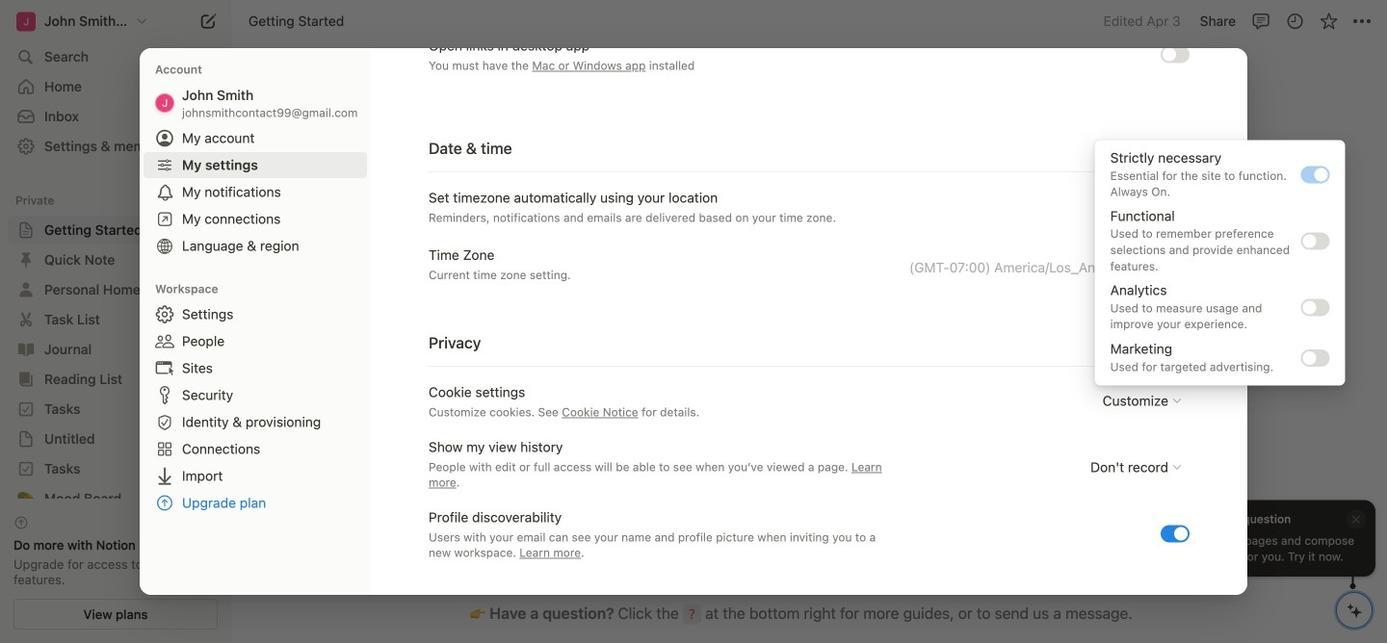 Task type: locate. For each thing, give the bounding box(es) containing it.
close tooltip image
[[1351, 513, 1363, 527]]

favorite image
[[1320, 12, 1339, 31]]

👉 image
[[470, 604, 486, 625]]

new page image
[[197, 10, 220, 33]]

👋 image
[[470, 211, 486, 231]]



Task type: vqa. For each thing, say whether or not it's contained in the screenshot.
Dismiss icon
yes



Task type: describe. For each thing, give the bounding box(es) containing it.
updates image
[[1286, 12, 1306, 31]]

dismiss image
[[204, 517, 218, 530]]

comments image
[[1253, 12, 1272, 31]]



